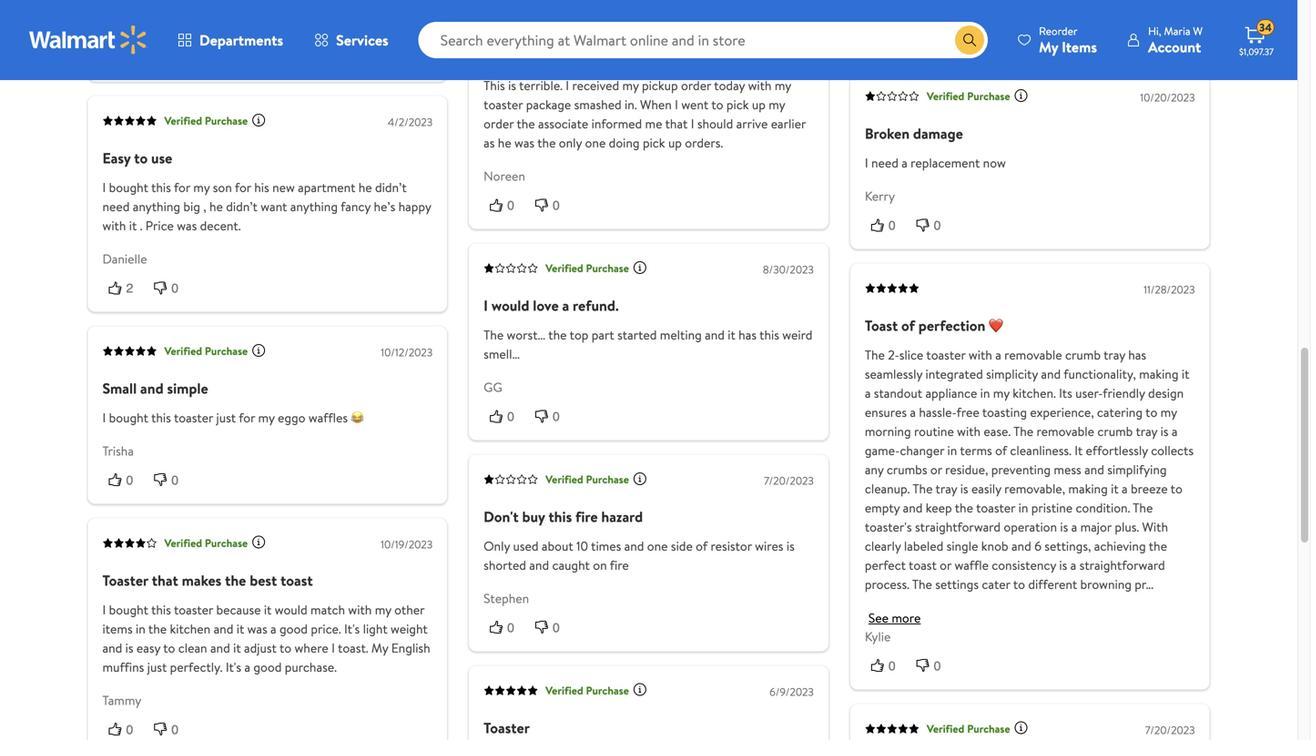 Task type: describe. For each thing, give the bounding box(es) containing it.
a up collects
[[1172, 423, 1178, 440]]

major
[[1081, 518, 1112, 536]]

0 vertical spatial removable
[[1005, 346, 1063, 364]]

settings
[[936, 576, 979, 593]]

verified purchase information image for broken damage
[[1014, 88, 1029, 103]]

has for toast of perfection ❤️
[[1129, 346, 1147, 364]]

and down used
[[530, 557, 549, 574]]

purchase for toaster that makes the best toast
[[205, 536, 248, 551]]

0 vertical spatial just
[[216, 409, 236, 427]]

with inside i bought this for my son for his new apartment he didn't need anything big , he didn't want anything fancy he's happy with it . price was decent.
[[102, 217, 126, 235]]

the 2-slice toaster with a removable crumb tray has seamlessly integrated simplicity and functionality, making it a standout appliance in my kitchen. its user-friendly design ensures a hassle-free toasting experience, catering to my morning routine with ease.  the removable crumb tray is a game-changer in terms of cleanliness. it effortlessly collects any crumbs or residue, preventing mess and simplifying cleanup. the tray is easily removable, making it a breeze to empty and keep the toaster in pristine condition.  the toaster's straightforward operation is a major plus. with clearly labeled single knob and 6 settings, achieving the perfect toast or waffle consistency is a straightforward process. the settings cater to different browning pr...
[[865, 346, 1194, 593]]

to right breeze
[[1171, 480, 1183, 498]]

the left best
[[225, 571, 246, 591]]

a right love
[[563, 296, 570, 316]]

eggo
[[278, 409, 306, 427]]

bought for toaster
[[109, 601, 148, 619]]

verified purchase for to
[[164, 113, 248, 129]]

to inside this is terrible. i received my pickup order today with my toaster package smashed in. when i went to pick up my order the associate informed me that i should arrive earlier as he was the only one doing pick up orders.
[[712, 96, 724, 114]]

fire inside only used about 10 times and one side of resistor wires is shorted and caught on fire
[[610, 557, 629, 574]]

and right clean
[[210, 639, 230, 657]]

noreen
[[484, 167, 526, 185]]

i left went
[[675, 96, 679, 114]]

top
[[570, 326, 589, 344]]

see
[[869, 609, 889, 627]]

resistor
[[711, 537, 752, 555]]

easily
[[972, 480, 1002, 498]]

0 vertical spatial crumb
[[1066, 346, 1101, 364]]

1 horizontal spatial didn't
[[375, 179, 407, 196]]

one inside only used about 10 times and one side of resistor wires is shorted and caught on fire
[[648, 537, 668, 555]]

with down free
[[958, 423, 981, 440]]

verified purchase information image for toaster that makes the best toast
[[252, 535, 266, 550]]

this
[[484, 77, 505, 94]]

catering
[[1098, 404, 1143, 421]]

easy to use
[[102, 148, 173, 168]]

walmart image
[[29, 26, 148, 55]]

the down crumbs
[[913, 480, 933, 498]]

easy
[[137, 639, 160, 657]]

verified purchase information image for easy to use
[[252, 113, 266, 127]]

6/9/2023
[[770, 684, 814, 700]]

waffles
[[309, 409, 348, 427]]

2 button
[[102, 279, 148, 297]]

verified purchase for damage
[[927, 88, 1011, 104]]

purchase for i would love a refund.
[[586, 261, 629, 276]]

verified purchase information image for 6/9/2023
[[633, 683, 648, 698]]

i down small
[[102, 409, 106, 427]]

the down the package
[[517, 115, 535, 133]]

verified for damage
[[927, 88, 965, 104]]

1 vertical spatial 7/20/2023
[[1146, 723, 1196, 738]]

received inside this is terrible. i received my pickup order today with my toaster package smashed in. when i went to pick up my order the associate informed me that i should arrive earlier as he was the only one doing pick up orders.
[[573, 77, 620, 94]]

the inside the worst… the top part started melting and it has this weird smell…
[[484, 326, 504, 344]]

and inside the worst… the top part started melting and it has this weird smell…
[[705, 326, 725, 344]]

removable,
[[1005, 480, 1066, 498]]

apartment
[[298, 179, 356, 196]]

informed
[[592, 115, 642, 133]]

a down settings,
[[1071, 557, 1077, 574]]

w
[[1194, 23, 1203, 39]]

went
[[682, 96, 709, 114]]

trisha
[[102, 442, 134, 460]]

1 vertical spatial order
[[484, 115, 514, 133]]

breeze
[[1131, 480, 1168, 498]]

would inside i bought this toaster because it would match with my other items in the kitchen and it was a good price. it's light weight and is easy to clean and it adjust to where i toast. my english muffins just perfectly. it's a good purchase.
[[275, 601, 308, 619]]

6
[[1035, 537, 1042, 555]]

my inside i bought this for my son for his new apartment he didn't need anything big , he didn't want anything fancy he's happy with it . price was decent.
[[193, 179, 210, 196]]

with up integrated
[[969, 346, 993, 364]]

a down adjust
[[245, 659, 251, 676]]

1 vertical spatial it's
[[226, 659, 241, 676]]

makes
[[182, 571, 222, 591]]

purchase for small and simple
[[205, 343, 248, 359]]

simple
[[167, 378, 208, 399]]

design
[[1149, 384, 1184, 402]]

only
[[484, 537, 510, 555]]

1 vertical spatial pick
[[643, 134, 666, 152]]

1 anything from the left
[[133, 198, 180, 215]]

kitchen.
[[1013, 384, 1057, 402]]

is down settings,
[[1060, 557, 1068, 574]]

kerry
[[865, 187, 896, 205]]

1 horizontal spatial would
[[492, 296, 530, 316]]

to down design
[[1146, 404, 1158, 421]]

toaster for toaster
[[484, 718, 530, 738]]

verified for toaster
[[546, 11, 584, 27]]

it inside the worst… the top part started melting and it has this weird smell…
[[728, 326, 736, 344]]

pickup
[[642, 77, 678, 94]]

keep
[[926, 499, 953, 517]]

smashed
[[484, 46, 541, 66]]

0 horizontal spatial toast
[[281, 571, 313, 591]]

preventing
[[992, 461, 1051, 479]]

settings,
[[1045, 537, 1092, 555]]

search icon image
[[963, 33, 978, 47]]

and right mess
[[1085, 461, 1105, 479]]

toasting
[[983, 404, 1028, 421]]

for left eggo
[[239, 409, 255, 427]]

stephen
[[484, 590, 529, 608]]

doing
[[609, 134, 640, 152]]

ease.
[[984, 423, 1011, 440]]

purchase for easy to use
[[205, 113, 248, 129]]

don't buy this fire hazard
[[484, 507, 643, 527]]

a up simplicity
[[996, 346, 1002, 364]]

i left toast.
[[332, 639, 335, 657]]

verified purchase for buy
[[546, 472, 629, 487]]

single
[[947, 537, 979, 555]]

the left only on the top left of page
[[538, 134, 556, 152]]

0 horizontal spatial tray
[[936, 480, 958, 498]]

small and simple
[[102, 378, 208, 399]]

1 vertical spatial or
[[940, 557, 952, 574]]

is inside i bought this toaster because it would match with my other items in the kitchen and it was a good price. it's light weight and is easy to clean and it adjust to where i toast. my english muffins just perfectly. it's a good purchase.
[[125, 639, 134, 657]]

with inside this is terrible. i received my pickup order today with my toaster package smashed in. when i went to pick up my order the associate informed me that i should arrive earlier as he was the only one doing pick up orders.
[[748, 77, 772, 94]]

any
[[865, 461, 884, 479]]

shorted
[[484, 557, 527, 574]]

2-
[[888, 346, 900, 364]]

associate
[[538, 115, 589, 133]]

my inside reorder my items
[[1040, 37, 1059, 57]]

this for i bought this toaster because it would match with my other items in the kitchen and it was a good price. it's light weight and is easy to clean and it adjust to where i toast. my english muffins just perfectly. it's a good purchase.
[[151, 601, 171, 619]]

it right "because"
[[264, 601, 272, 619]]

morning
[[865, 423, 912, 440]]

the left '2-'
[[865, 346, 885, 364]]

1 vertical spatial that
[[152, 571, 178, 591]]

son
[[213, 179, 232, 196]]

refund.
[[573, 296, 619, 316]]

the inside the worst… the top part started melting and it has this weird smell…
[[549, 326, 567, 344]]

its
[[1060, 384, 1073, 402]]

the inside i bought this toaster because it would match with my other items in the kitchen and it was a good price. it's light weight and is easy to clean and it adjust to where i toast. my english muffins just perfectly. it's a good purchase.
[[148, 620, 167, 638]]

cleanup.
[[865, 480, 911, 498]]

in left terms
[[948, 442, 958, 460]]

don't
[[484, 507, 519, 527]]

Search search field
[[419, 22, 989, 58]]

i right terrible. at the top left
[[566, 77, 569, 94]]

verified purchase information image for 10/12/2023
[[252, 343, 266, 358]]

part
[[592, 326, 615, 344]]

the right keep
[[955, 499, 974, 517]]

toaster down simple
[[174, 409, 213, 427]]

and down items
[[102, 639, 122, 657]]

english
[[391, 639, 431, 657]]

to right easy
[[163, 639, 175, 657]]

because
[[216, 601, 261, 619]]

i up smell…
[[484, 296, 488, 316]]

package
[[526, 96, 571, 114]]

a down broken damage
[[902, 154, 908, 172]]

0 horizontal spatial up
[[669, 134, 682, 152]]

was inside i bought this for my son for his new apartment he didn't need anything big , he didn't want anything fancy he's happy with it . price was decent.
[[177, 217, 197, 235]]

and up the its at the right
[[1042, 365, 1062, 383]]

0 vertical spatial good
[[280, 620, 308, 638]]

experience,
[[1031, 404, 1095, 421]]

caught
[[553, 557, 590, 574]]

a up settings,
[[1072, 518, 1078, 536]]

earlier
[[771, 115, 806, 133]]

i down went
[[691, 115, 695, 133]]

routine
[[915, 423, 955, 440]]

kitchen
[[170, 620, 211, 638]]

the down breeze
[[1134, 499, 1154, 517]]

only used about 10 times and one side of resistor wires is shorted and caught on fire
[[484, 537, 795, 574]]

knob
[[982, 537, 1009, 555]]

2 anything from the left
[[290, 198, 338, 215]]

toaster for toaster that makes the best toast
[[102, 571, 148, 591]]

it left adjust
[[233, 639, 241, 657]]

i need a replacement now
[[865, 154, 1007, 172]]

and right small
[[140, 378, 164, 399]]

verified purchase information image for 8/30/2023
[[633, 260, 648, 275]]

a down standout
[[910, 404, 916, 421]]

that inside this is terrible. i received my pickup order today with my toaster package smashed in. when i went to pick up my order the associate informed me that i should arrive earlier as he was the only one doing pick up orders.
[[666, 115, 688, 133]]

the up cleanliness.
[[1014, 423, 1034, 440]]

purchase for smashed toaster received
[[586, 11, 629, 27]]

purchase for don't buy this fire hazard
[[586, 472, 629, 487]]

just inside i bought this toaster because it would match with my other items in the kitchen and it was a good price. it's light weight and is easy to clean and it adjust to where i toast. my english muffins just perfectly. it's a good purchase.
[[147, 659, 167, 676]]

2
[[126, 281, 133, 296]]

pristine
[[1032, 499, 1073, 517]]

labeled
[[905, 537, 944, 555]]

and left keep
[[903, 499, 923, 517]]

items
[[102, 620, 133, 638]]

the left settings
[[913, 576, 933, 593]]

clean
[[178, 639, 207, 657]]

toaster's
[[865, 518, 913, 536]]

10/12/2023
[[381, 345, 433, 360]]

0 vertical spatial received
[[593, 46, 646, 66]]

toaster down easily at the bottom right of page
[[977, 499, 1016, 517]]

adjust
[[244, 639, 277, 657]]

1 horizontal spatial tray
[[1104, 346, 1126, 364]]

happy
[[399, 198, 431, 215]]

verified for buy
[[546, 472, 584, 487]]

verified for that
[[164, 536, 202, 551]]

is up settings,
[[1061, 518, 1069, 536]]

was inside this is terrible. i received my pickup order today with my toaster package smashed in. when i went to pick up my order the associate informed me that i should arrive earlier as he was the only one doing pick up orders.
[[515, 134, 535, 152]]

i bought this for my son for his new apartment he didn't need anything big , he didn't want anything fancy he's happy with it . price was decent.
[[102, 179, 431, 235]]

fancy
[[341, 198, 371, 215]]

reorder my items
[[1040, 23, 1098, 57]]

started
[[618, 326, 657, 344]]



Task type: vqa. For each thing, say whether or not it's contained in the screenshot.


Task type: locate. For each thing, give the bounding box(es) containing it.
crumbs
[[887, 461, 928, 479]]

just left eggo
[[216, 409, 236, 427]]

1 vertical spatial received
[[573, 77, 620, 94]]

of right 'side'
[[696, 537, 708, 555]]

order up went
[[681, 77, 712, 94]]

1 horizontal spatial toast
[[909, 557, 937, 574]]

it's
[[344, 620, 360, 638], [226, 659, 241, 676]]

toaster up terrible. at the top left
[[544, 46, 589, 66]]

bought inside i bought this toaster because it would match with my other items in the kitchen and it was a good price. it's light weight and is easy to clean and it adjust to where i toast. my english muffins just perfectly. it's a good purchase.
[[109, 601, 148, 619]]

with inside i bought this toaster because it would match with my other items in the kitchen and it was a good price. it's light weight and is easy to clean and it adjust to where i toast. my english muffins just perfectly. it's a good purchase.
[[348, 601, 372, 619]]

bought down easy to use
[[109, 179, 148, 196]]

purchase for broken damage
[[968, 88, 1011, 104]]

was down big
[[177, 217, 197, 235]]

verified purchase for toaster
[[546, 11, 629, 27]]

simplifying
[[1108, 461, 1168, 479]]

tray up keep
[[936, 480, 958, 498]]

today
[[715, 77, 745, 94]]

0 horizontal spatial that
[[152, 571, 178, 591]]

Walmart Site-Wide search field
[[419, 22, 989, 58]]

empty
[[865, 499, 900, 517]]

i would love a refund.
[[484, 296, 619, 316]]

verified purchase for that
[[164, 536, 248, 551]]

verified purchase information image
[[633, 260, 648, 275], [252, 343, 266, 358], [633, 683, 648, 698], [1014, 721, 1029, 736]]

didn't up he's
[[375, 179, 407, 196]]

1 vertical spatial would
[[275, 601, 308, 619]]

other
[[395, 601, 425, 619]]

fire
[[576, 507, 598, 527], [610, 557, 629, 574]]

toaster inside i bought this toaster because it would match with my other items in the kitchen and it was a good price. it's light weight and is easy to clean and it adjust to where i toast. my english muffins just perfectly. it's a good purchase.
[[174, 601, 213, 619]]

1 horizontal spatial up
[[752, 96, 766, 114]]

straightforward up single
[[916, 518, 1001, 536]]

.
[[140, 217, 143, 235]]

1 horizontal spatial 7/20/2023
[[1146, 723, 1196, 738]]

2 horizontal spatial tray
[[1136, 423, 1158, 440]]

toaster up integrated
[[927, 346, 966, 364]]

a down simplifying
[[1122, 480, 1128, 498]]

use
[[151, 148, 173, 168]]

0 vertical spatial making
[[1140, 365, 1179, 383]]

1 horizontal spatial that
[[666, 115, 688, 133]]

price
[[146, 217, 174, 235]]

1 vertical spatial toaster
[[484, 718, 530, 738]]

bought for easy
[[109, 179, 148, 196]]

this left "weird"
[[760, 326, 780, 344]]

1 vertical spatial my
[[372, 639, 388, 657]]

2 vertical spatial bought
[[109, 601, 148, 619]]

it's right the perfectly.
[[226, 659, 241, 676]]

my
[[1040, 37, 1059, 57], [372, 639, 388, 657]]

1 vertical spatial making
[[1069, 480, 1109, 498]]

it right "melting"
[[728, 326, 736, 344]]

0 horizontal spatial it's
[[226, 659, 241, 676]]

terrible.
[[519, 77, 563, 94]]

2 vertical spatial of
[[696, 537, 708, 555]]

1 vertical spatial bought
[[109, 409, 148, 427]]

removable down experience,
[[1037, 423, 1095, 440]]

was inside i bought this toaster because it would match with my other items in the kitchen and it was a good price. it's light weight and is easy to clean and it adjust to where i toast. my english muffins just perfectly. it's a good purchase.
[[247, 620, 268, 638]]

effortlessly
[[1086, 442, 1149, 460]]

i inside i bought this for my son for his new apartment he didn't need anything big , he didn't want anything fancy he's happy with it . price was decent.
[[102, 179, 106, 196]]

is right the this
[[508, 77, 517, 94]]

1 horizontal spatial one
[[648, 537, 668, 555]]

was right as
[[515, 134, 535, 152]]

1 vertical spatial of
[[996, 442, 1008, 460]]

received up the smashed
[[573, 77, 620, 94]]

as
[[484, 134, 495, 152]]

my
[[623, 77, 639, 94], [775, 77, 792, 94], [769, 96, 786, 114], [193, 179, 210, 196], [994, 384, 1010, 402], [1161, 404, 1178, 421], [258, 409, 275, 427], [375, 601, 392, 619]]

0 horizontal spatial was
[[177, 217, 197, 235]]

my left items
[[1040, 37, 1059, 57]]

1 vertical spatial just
[[147, 659, 167, 676]]

about
[[542, 537, 574, 555]]

and
[[705, 326, 725, 344], [1042, 365, 1062, 383], [140, 378, 164, 399], [1085, 461, 1105, 479], [903, 499, 923, 517], [625, 537, 645, 555], [1012, 537, 1032, 555], [530, 557, 549, 574], [214, 620, 234, 638], [102, 639, 122, 657], [210, 639, 230, 657]]

i up kerry
[[865, 154, 869, 172]]

0 horizontal spatial fire
[[576, 507, 598, 527]]

0 vertical spatial need
[[872, 154, 899, 172]]

verified for would
[[546, 261, 584, 276]]

orders.
[[685, 134, 724, 152]]

weight
[[391, 620, 428, 638]]

would
[[492, 296, 530, 316], [275, 601, 308, 619]]

0 horizontal spatial he
[[210, 198, 223, 215]]

of right toast
[[902, 316, 916, 336]]

0 vertical spatial bought
[[109, 179, 148, 196]]

buy
[[522, 507, 545, 527]]

cater
[[982, 576, 1011, 593]]

toaster up 'kitchen'
[[174, 601, 213, 619]]

to up should
[[712, 96, 724, 114]]

different
[[1029, 576, 1078, 593]]

crumb up effortlessly
[[1098, 423, 1134, 440]]

small
[[102, 378, 137, 399]]

it
[[1075, 442, 1083, 460]]

need inside i bought this for my son for his new apartment he didn't need anything big , he didn't want anything fancy he's happy with it . price was decent.
[[102, 198, 130, 215]]

0 vertical spatial or
[[931, 461, 943, 479]]

0 vertical spatial he
[[498, 134, 512, 152]]

light
[[363, 620, 388, 638]]

this for i bought this toaster just for my eggo waffles 😂
[[151, 409, 171, 427]]

has up friendly
[[1129, 346, 1147, 364]]

is down residue, at the bottom of the page
[[961, 480, 969, 498]]

1 horizontal spatial fire
[[610, 557, 629, 574]]

pick down me
[[643, 134, 666, 152]]

and right 'times'
[[625, 537, 645, 555]]

0 vertical spatial 7/20/2023
[[764, 473, 814, 489]]

my inside i bought this toaster because it would match with my other items in the kitchen and it was a good price. it's light weight and is easy to clean and it adjust to where i toast. my english muffins just perfectly. it's a good purchase.
[[372, 639, 388, 657]]

it down "because"
[[237, 620, 244, 638]]

❤️
[[990, 316, 1004, 336]]

he up fancy
[[359, 179, 372, 196]]

in inside i bought this toaster because it would match with my other items in the kitchen and it was a good price. it's light weight and is easy to clean and it adjust to where i toast. my english muffins just perfectly. it's a good purchase.
[[136, 620, 146, 638]]

0 horizontal spatial didn't
[[226, 198, 258, 215]]

i down easy
[[102, 179, 106, 196]]

and down "because"
[[214, 620, 234, 638]]

perfectly.
[[170, 659, 223, 676]]

0 vertical spatial one
[[585, 134, 606, 152]]

anything up price
[[133, 198, 180, 215]]

it's up toast.
[[344, 620, 360, 638]]

1 horizontal spatial pick
[[727, 96, 749, 114]]

good down adjust
[[254, 659, 282, 676]]

services
[[336, 30, 389, 50]]

fire up 10
[[576, 507, 598, 527]]

0 vertical spatial order
[[681, 77, 712, 94]]

0 vertical spatial was
[[515, 134, 535, 152]]

has for i would love a refund.
[[739, 326, 757, 344]]

the down 'with'
[[1149, 537, 1168, 555]]

order up as
[[484, 115, 514, 133]]

to right adjust
[[280, 639, 292, 657]]

is inside this is terrible. i received my pickup order today with my toaster package smashed in. when i went to pick up my order the associate informed me that i should arrive earlier as he was the only one doing pick up orders.
[[508, 77, 517, 94]]

replacement
[[911, 154, 981, 172]]

1 horizontal spatial toaster
[[484, 718, 530, 738]]

this for don't buy this fire hazard
[[549, 507, 572, 527]]

clearly
[[865, 537, 902, 555]]

cleanliness.
[[1011, 442, 1072, 460]]

damage
[[914, 123, 964, 144]]

he right as
[[498, 134, 512, 152]]

0
[[126, 51, 133, 65], [172, 51, 179, 65], [508, 198, 515, 213], [553, 198, 560, 213], [889, 218, 896, 233], [934, 218, 941, 233], [172, 281, 179, 296], [508, 410, 515, 424], [553, 410, 560, 424], [126, 473, 133, 488], [172, 473, 179, 488], [508, 621, 515, 635], [553, 621, 560, 635], [889, 659, 896, 674], [934, 659, 941, 674], [126, 723, 133, 737], [172, 723, 179, 737]]

0 vertical spatial would
[[492, 296, 530, 316]]

1 horizontal spatial it's
[[344, 620, 360, 638]]

a up ensures at the bottom of the page
[[865, 384, 871, 402]]

has inside the 2-slice toaster with a removable crumb tray has seamlessly integrated simplicity and functionality, making it a standout appliance in my kitchen. its user-friendly design ensures a hassle-free toasting experience, catering to my morning routine with ease.  the removable crumb tray is a game-changer in terms of cleanliness. it effortlessly collects any crumbs or residue, preventing mess and simplifying cleanup. the tray is easily removable, making it a breeze to empty and keep the toaster in pristine condition.  the toaster's straightforward operation is a major plus. with clearly labeled single knob and 6 settings, achieving the perfect toast or waffle consistency is a straightforward process. the settings cater to different browning pr...
[[1129, 346, 1147, 364]]

pick
[[727, 96, 749, 114], [643, 134, 666, 152]]

1 vertical spatial good
[[254, 659, 282, 676]]

making up the condition.
[[1069, 480, 1109, 498]]

0 horizontal spatial toaster
[[102, 571, 148, 591]]

1 horizontal spatial he
[[359, 179, 372, 196]]

1 vertical spatial up
[[669, 134, 682, 152]]

1 horizontal spatial straightforward
[[1080, 557, 1166, 574]]

anything down apartment
[[290, 198, 338, 215]]

0 vertical spatial it's
[[344, 620, 360, 638]]

0 horizontal spatial anything
[[133, 198, 180, 215]]

to
[[712, 96, 724, 114], [134, 148, 148, 168], [1146, 404, 1158, 421], [1171, 480, 1183, 498], [1014, 576, 1026, 593], [163, 639, 175, 657], [280, 639, 292, 657]]

it up the condition.
[[1112, 480, 1119, 498]]

0 vertical spatial pick
[[727, 96, 749, 114]]

verified purchase information image for don't buy this fire hazard
[[633, 472, 648, 486]]

is up collects
[[1161, 423, 1169, 440]]

a up adjust
[[271, 620, 277, 638]]

0 vertical spatial my
[[1040, 37, 1059, 57]]

or up settings
[[940, 557, 952, 574]]

bought for small
[[109, 409, 148, 427]]

that
[[666, 115, 688, 133], [152, 571, 178, 591]]

8/30/2023
[[763, 262, 814, 277]]

integrated
[[926, 365, 984, 383]]

10/19/2023
[[381, 537, 433, 552]]

condition.
[[1076, 499, 1131, 517]]

1 vertical spatial fire
[[610, 557, 629, 574]]

this for i bought this for my son for his new apartment he didn't need anything big , he didn't want anything fancy he's happy with it . price was decent.
[[151, 179, 171, 196]]

gg
[[484, 379, 503, 396]]

see more
[[869, 609, 921, 627]]

was
[[515, 134, 535, 152], [177, 217, 197, 235], [247, 620, 268, 638]]

1 horizontal spatial order
[[681, 77, 712, 94]]

verified for and
[[164, 343, 202, 359]]

0 horizontal spatial would
[[275, 601, 308, 619]]

has left "weird"
[[739, 326, 757, 344]]

to left use
[[134, 148, 148, 168]]

with left .
[[102, 217, 126, 235]]

1 vertical spatial didn't
[[226, 198, 258, 215]]

toast inside the 2-slice toaster with a removable crumb tray has seamlessly integrated simplicity and functionality, making it a standout appliance in my kitchen. its user-friendly design ensures a hassle-free toasting experience, catering to my morning routine with ease.  the removable crumb tray is a game-changer in terms of cleanliness. it effortlessly collects any crumbs or residue, preventing mess and simplifying cleanup. the tray is easily removable, making it a breeze to empty and keep the toaster in pristine condition.  the toaster's straightforward operation is a major plus. with clearly labeled single knob and 6 settings, achieving the perfect toast or waffle consistency is a straightforward process. the settings cater to different browning pr...
[[909, 557, 937, 574]]

1 vertical spatial has
[[1129, 346, 1147, 364]]

didn't down son at the left top of the page
[[226, 198, 258, 215]]

it left .
[[129, 217, 137, 235]]

0 button
[[102, 48, 148, 67], [148, 48, 193, 67], [484, 196, 529, 215], [529, 196, 575, 215], [865, 216, 911, 235], [911, 216, 956, 235], [148, 279, 193, 297], [484, 407, 529, 426], [529, 407, 575, 426], [102, 471, 148, 490], [148, 471, 193, 490], [484, 619, 529, 637], [529, 619, 575, 637], [865, 657, 911, 675], [911, 657, 956, 675], [102, 720, 148, 739], [148, 720, 193, 739]]

0 vertical spatial straightforward
[[916, 518, 1001, 536]]

i bought this toaster just for my eggo waffles 😂
[[102, 409, 364, 427]]

friendly
[[1103, 384, 1146, 402]]

crumb
[[1066, 346, 1101, 364], [1098, 423, 1134, 440]]

1 horizontal spatial of
[[902, 316, 916, 336]]

only
[[559, 134, 582, 152]]

verified purchase for and
[[164, 343, 248, 359]]

decent.
[[200, 217, 241, 235]]

1 vertical spatial removable
[[1037, 423, 1095, 440]]

$1,097.37
[[1240, 46, 1275, 58]]

services button
[[299, 18, 404, 62]]

easy
[[102, 148, 131, 168]]

maria
[[1165, 23, 1191, 39]]

and left 6
[[1012, 537, 1032, 555]]

1 vertical spatial straightforward
[[1080, 557, 1166, 574]]

weird
[[783, 326, 813, 344]]

toast down labeled
[[909, 557, 937, 574]]

i up items
[[102, 601, 106, 619]]

smell…
[[484, 345, 520, 363]]

0 horizontal spatial just
[[147, 659, 167, 676]]

verified purchase information image for 7/20/2023
[[1014, 721, 1029, 736]]

1 horizontal spatial anything
[[290, 198, 338, 215]]

in up operation
[[1019, 499, 1029, 517]]

for up big
[[174, 179, 190, 196]]

need down easy
[[102, 198, 130, 215]]

1 bought from the top
[[109, 179, 148, 196]]

just down easy
[[147, 659, 167, 676]]

this inside i bought this toaster because it would match with my other items in the kitchen and it was a good price. it's light weight and is easy to clean and it adjust to where i toast. my english muffins just perfectly. it's a good purchase.
[[151, 601, 171, 619]]

of inside only used about 10 times and one side of resistor wires is shorted and caught on fire
[[696, 537, 708, 555]]

this inside i bought this for my son for his new apartment he didn't need anything big , he didn't want anything fancy he's happy with it . price was decent.
[[151, 179, 171, 196]]

just
[[216, 409, 236, 427], [147, 659, 167, 676]]

0 vertical spatial has
[[739, 326, 757, 344]]

would left match in the bottom of the page
[[275, 601, 308, 619]]

straightforward down achieving
[[1080, 557, 1166, 574]]

the worst… the top part started melting and it has this weird smell…
[[484, 326, 813, 363]]

2 bought from the top
[[109, 409, 148, 427]]

appliance
[[926, 384, 978, 402]]

0 vertical spatial up
[[752, 96, 766, 114]]

0 horizontal spatial of
[[696, 537, 708, 555]]

good up where
[[280, 620, 308, 638]]

ensures
[[865, 404, 907, 421]]

this up 'kitchen'
[[151, 601, 171, 619]]

1 horizontal spatial has
[[1129, 346, 1147, 364]]

verified for to
[[164, 113, 202, 129]]

best
[[250, 571, 277, 591]]

one
[[585, 134, 606, 152], [648, 537, 668, 555]]

one inside this is terrible. i received my pickup order today with my toaster package smashed in. when i went to pick up my order the associate informed me that i should arrive earlier as he was the only one doing pick up orders.
[[585, 134, 606, 152]]

1 vertical spatial he
[[359, 179, 372, 196]]

0 horizontal spatial straightforward
[[916, 518, 1001, 536]]

this down small and simple
[[151, 409, 171, 427]]

it inside i bought this for my son for his new apartment he didn't need anything big , he didn't want anything fancy he's happy with it . price was decent.
[[129, 217, 137, 235]]

has inside the worst… the top part started melting and it has this weird smell…
[[739, 326, 757, 344]]

in up toasting in the bottom right of the page
[[981, 384, 991, 402]]

verified purchase information image
[[1014, 88, 1029, 103], [252, 113, 266, 127], [633, 472, 648, 486], [252, 535, 266, 550]]

34
[[1260, 20, 1273, 35]]

now
[[984, 154, 1007, 172]]

it up design
[[1182, 365, 1190, 383]]

user-
[[1076, 384, 1103, 402]]

used
[[513, 537, 539, 555]]

1 horizontal spatial just
[[216, 409, 236, 427]]

0 vertical spatial that
[[666, 115, 688, 133]]

0 horizontal spatial order
[[484, 115, 514, 133]]

consistency
[[992, 557, 1057, 574]]

2 horizontal spatial of
[[996, 442, 1008, 460]]

0 horizontal spatial one
[[585, 134, 606, 152]]

this inside the worst… the top part started melting and it has this weird smell…
[[760, 326, 780, 344]]

of inside the 2-slice toaster with a removable crumb tray has seamlessly integrated simplicity and functionality, making it a standout appliance in my kitchen. its user-friendly design ensures a hassle-free toasting experience, catering to my morning routine with ease.  the removable crumb tray is a game-changer in terms of cleanliness. it effortlessly collects any crumbs or residue, preventing mess and simplifying cleanup. the tray is easily removable, making it a breeze to empty and keep the toaster in pristine condition.  the toaster's straightforward operation is a major plus. with clearly labeled single knob and 6 settings, achieving the perfect toast or waffle consistency is a straightforward process. the settings cater to different browning pr...
[[996, 442, 1008, 460]]

0 vertical spatial toaster
[[102, 571, 148, 591]]

0 horizontal spatial my
[[372, 639, 388, 657]]

one right only on the top left of page
[[585, 134, 606, 152]]

of
[[902, 316, 916, 336], [996, 442, 1008, 460], [696, 537, 708, 555]]

1 vertical spatial one
[[648, 537, 668, 555]]

he inside this is terrible. i received my pickup order today with my toaster package smashed in. when i went to pick up my order the associate informed me that i should arrive earlier as he was the only one doing pick up orders.
[[498, 134, 512, 152]]

0 horizontal spatial need
[[102, 198, 130, 215]]

broken
[[865, 123, 910, 144]]

the left top
[[549, 326, 567, 344]]

1 horizontal spatial was
[[247, 620, 268, 638]]

purchase.
[[285, 659, 337, 676]]

crumb up functionality,
[[1066, 346, 1101, 364]]

1 vertical spatial tray
[[1136, 423, 1158, 440]]

toaster inside this is terrible. i received my pickup order today with my toaster package smashed in. when i went to pick up my order the associate informed me that i should arrive earlier as he was the only one doing pick up orders.
[[484, 96, 523, 114]]

and right "melting"
[[705, 326, 725, 344]]

1 horizontal spatial my
[[1040, 37, 1059, 57]]

smashed
[[575, 96, 622, 114]]

verified purchase for would
[[546, 261, 629, 276]]

this down use
[[151, 179, 171, 196]]

removable up simplicity
[[1005, 346, 1063, 364]]

0 horizontal spatial has
[[739, 326, 757, 344]]

1 horizontal spatial making
[[1140, 365, 1179, 383]]

for left his
[[235, 179, 251, 196]]

2 horizontal spatial he
[[498, 134, 512, 152]]

side
[[671, 537, 693, 555]]

to down consistency
[[1014, 576, 1026, 593]]

where
[[295, 639, 329, 657]]

0 horizontal spatial 7/20/2023
[[764, 473, 814, 489]]

0 horizontal spatial making
[[1069, 480, 1109, 498]]

new
[[272, 179, 295, 196]]

1 vertical spatial crumb
[[1098, 423, 1134, 440]]

tammy
[[102, 692, 141, 710]]

2 horizontal spatial was
[[515, 134, 535, 152]]

in.
[[625, 96, 637, 114]]

toaster down the this
[[484, 96, 523, 114]]

2 vertical spatial was
[[247, 620, 268, 638]]

for
[[174, 179, 190, 196], [235, 179, 251, 196], [239, 409, 255, 427]]

0 horizontal spatial pick
[[643, 134, 666, 152]]

good
[[280, 620, 308, 638], [254, 659, 282, 676]]

is inside only used about 10 times and one side of resistor wires is shorted and caught on fire
[[787, 537, 795, 555]]

toast.
[[338, 639, 369, 657]]

1 horizontal spatial need
[[872, 154, 899, 172]]

1 vertical spatial need
[[102, 198, 130, 215]]

toaster
[[544, 46, 589, 66], [484, 96, 523, 114], [927, 346, 966, 364], [174, 409, 213, 427], [977, 499, 1016, 517], [174, 601, 213, 619]]

3 bought from the top
[[109, 601, 148, 619]]

my inside i bought this toaster because it would match with my other items in the kitchen and it was a good price. it's light weight and is easy to clean and it adjust to where i toast. my english muffins just perfectly. it's a good purchase.
[[375, 601, 392, 619]]

bought inside i bought this for my son for his new apartment he didn't need anything big , he didn't want anything fancy he's happy with it . price was decent.
[[109, 179, 148, 196]]



